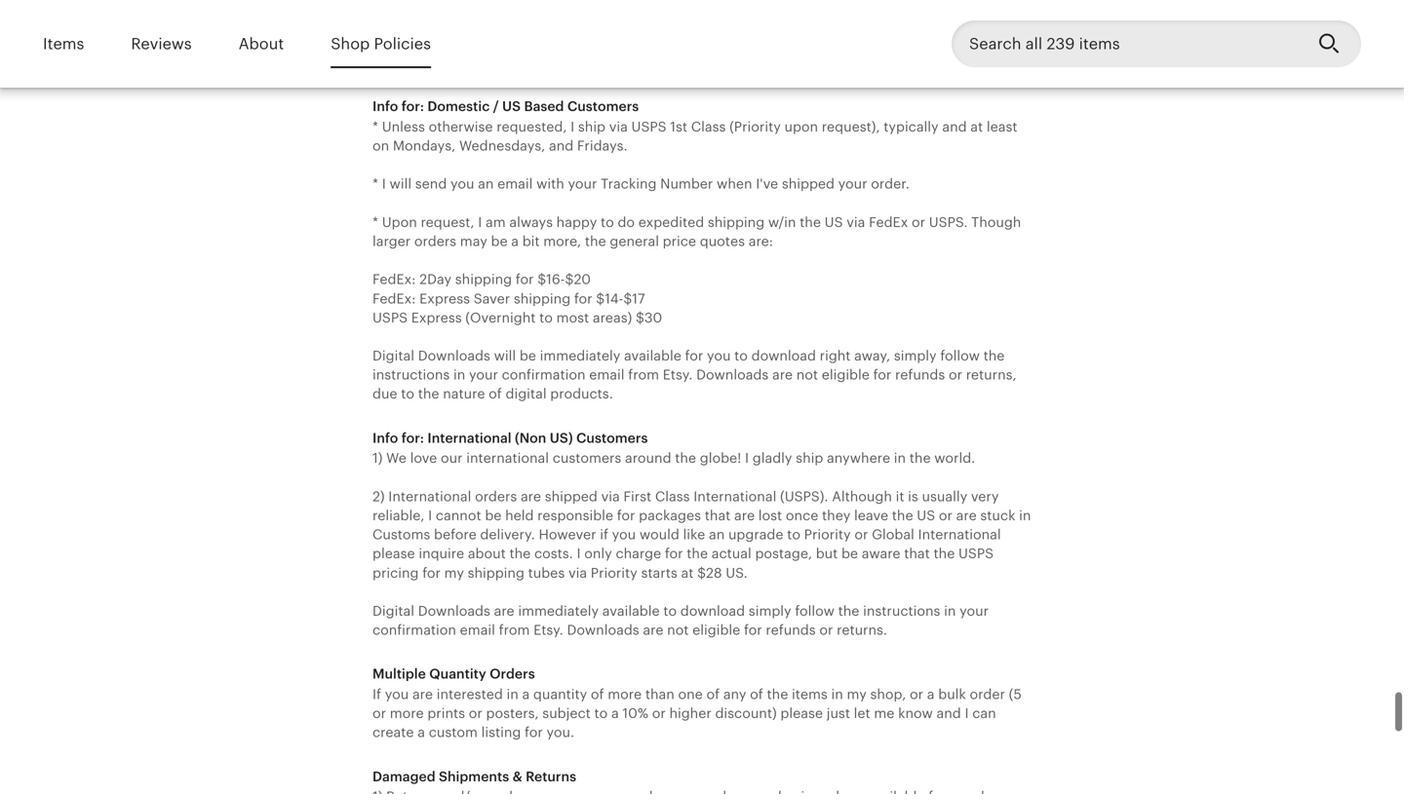 Task type: vqa. For each thing, say whether or not it's contained in the screenshot.
download to the top
yes



Task type: describe. For each thing, give the bounding box(es) containing it.
your inside digital downloads will be immediately available for you to download right away, simply follow the instructions in your confirmation email from etsy. downloads are not eligible for refunds or returns, due to the nature of digital products.
[[469, 367, 498, 383]]

a inside * upon request, i am always happy to do expedited shipping w/in the us via fedex or usps. though larger orders may be a bit more, the general price quotes are:
[[511, 234, 519, 249]]

mondays,
[[393, 138, 456, 154]]

once
[[786, 508, 819, 524]]

downloads up globe!
[[696, 367, 769, 383]]

otherwise
[[429, 119, 493, 134]]

or up know
[[910, 687, 924, 703]]

bulk
[[938, 687, 966, 703]]

and inside multiple quantity orders if you are interested in a quantity of more than one of any of the items in my shop, or a bulk order (5 or more prints or posters, subject to a 10% or higher discount) please just let me know and i can create a custom listing for you.
[[937, 706, 961, 722]]

in up it
[[894, 451, 906, 466]]

download inside digital downloads will be immediately available for you to download right away, simply follow the instructions in your confirmation email from etsy. downloads are not eligible for refunds or returns, due to the nature of digital products.
[[752, 348, 816, 364]]

leave
[[854, 508, 889, 524]]

global
[[872, 527, 915, 543]]

orders
[[490, 667, 535, 682]]

damaged
[[373, 769, 436, 785]]

to inside * upon request, i am always happy to do expedited shipping w/in the us via fedex or usps. though larger orders may be a bit more, the general price quotes are:
[[601, 214, 614, 230]]

expedited
[[639, 214, 704, 230]]

available inside digital downloads will be immediately available for you to download right away, simply follow the instructions in your confirmation email from etsy. downloads are not eligible for refunds or returns, due to the nature of digital products.
[[624, 348, 682, 364]]

is
[[908, 489, 918, 505]]

know
[[898, 706, 933, 722]]

i left cannot
[[428, 508, 432, 524]]

requested,
[[497, 119, 567, 134]]

domestic
[[427, 99, 490, 114]]

fedex
[[869, 214, 908, 230]]

usps inside the * unless otherwise requested, i ship via usps 1st class (priority upon request), typically and at least on mondays, wednesdays, and fridays.
[[631, 119, 667, 134]]

due
[[373, 386, 397, 402]]

you inside "2) international orders are shipped via first class international (usps). although it is usually very reliable, i cannot be held responsible for packages that are lost once they leave the us or are stuck in customs before delivery. however if you would like an upgrade to priority or global international please inquire about the costs. i only charge for the actual postage, but be aware that the usps pricing for my shipping tubes via priority starts at $28 us."
[[612, 527, 636, 543]]

multiple
[[373, 667, 426, 682]]

based
[[524, 99, 564, 114]]

however
[[539, 527, 596, 543]]

the up "returns," at the top of page
[[984, 348, 1005, 364]]

* upon request, i am always happy to do expedited shipping w/in the us via fedex or usps. though larger orders may be a bit more, the general price quotes are:
[[373, 214, 1021, 249]]

request,
[[421, 214, 474, 230]]

charge
[[616, 546, 661, 562]]

or inside * upon request, i am always happy to do expedited shipping w/in the us via fedex or usps. though larger orders may be a bit more, the general price quotes are:
[[912, 214, 926, 230]]

love
[[410, 451, 437, 466]]

about link
[[239, 21, 284, 67]]

refunds inside the digital downloads are immediately available to download simply follow the instructions in your confirmation email from etsy. downloads are not eligible for refunds or returns.
[[766, 623, 816, 638]]

simply inside the digital downloads are immediately available to download simply follow the instructions in your confirmation email from etsy. downloads are not eligible for refunds or returns.
[[749, 604, 792, 619]]

* for * i will send you an email with your tracking number when i've shipped your order.
[[373, 176, 378, 192]]

a left 10%
[[611, 706, 619, 722]]

class inside the * unless otherwise requested, i ship via usps 1st class (priority upon request), typically and at least on mondays, wednesdays, and fridays.
[[691, 119, 726, 134]]

i've
[[756, 176, 778, 192]]

inquire
[[419, 546, 464, 562]]

posters,
[[486, 706, 539, 722]]

immediately inside digital downloads will be immediately available for you to download right away, simply follow the instructions in your confirmation email from etsy. downloads are not eligible for refunds or returns, due to the nature of digital products.
[[540, 348, 621, 364]]

create
[[373, 725, 414, 741]]

to inside the digital downloads are immediately available to download simply follow the instructions in your confirmation email from etsy. downloads are not eligible for refunds or returns.
[[663, 604, 677, 619]]

more,
[[543, 234, 581, 249]]

it
[[896, 489, 904, 505]]

instructions inside the digital downloads are immediately available to download simply follow the instructions in your confirmation email from etsy. downloads are not eligible for refunds or returns.
[[863, 604, 941, 619]]

first
[[624, 489, 652, 505]]

follow inside the digital downloads are immediately available to download simply follow the instructions in your confirmation email from etsy. downloads are not eligible for refunds or returns.
[[795, 604, 835, 619]]

0 vertical spatial email
[[498, 176, 533, 192]]

on
[[373, 138, 389, 154]]

1 vertical spatial more
[[390, 706, 424, 722]]

you.
[[547, 725, 574, 741]]

the right w/in
[[800, 214, 821, 230]]

very
[[971, 489, 999, 505]]

2 fedex: from the top
[[373, 291, 416, 306]]

simply inside digital downloads will be immediately available for you to download right away, simply follow the instructions in your confirmation email from etsy. downloads are not eligible for refunds or returns, due to the nature of digital products.
[[894, 348, 937, 364]]

shipping down the $16-
[[514, 291, 571, 306]]

in up posters,
[[507, 687, 519, 703]]

of left any
[[707, 687, 720, 703]]

via down only
[[569, 565, 587, 581]]

in inside digital downloads will be immediately available for you to download right away, simply follow the instructions in your confirmation email from etsy. downloads are not eligible for refunds or returns, due to the nature of digital products.
[[453, 367, 465, 383]]

the left nature
[[418, 386, 439, 402]]

email inside the digital downloads are immediately available to download simply follow the instructions in your confirmation email from etsy. downloads are not eligible for refunds or returns.
[[460, 623, 495, 638]]

* unless otherwise requested, i ship via usps 1st class (priority upon request), typically and at least on mondays, wednesdays, and fridays.
[[373, 119, 1018, 154]]

etsy. inside digital downloads will be immediately available for you to download right away, simply follow the instructions in your confirmation email from etsy. downloads are not eligible for refunds or returns, due to the nature of digital products.
[[663, 367, 693, 383]]

your right with
[[568, 176, 597, 192]]

delivery.
[[480, 527, 535, 543]]

be up delivery.
[[485, 508, 502, 524]]

digital downloads will be immediately available for you to download right away, simply follow the instructions in your confirmation email from etsy. downloads are not eligible for refunds or returns, due to the nature of digital products.
[[373, 348, 1017, 402]]

general
[[610, 234, 659, 249]]

us.
[[726, 565, 748, 581]]

the left world. at bottom right
[[910, 451, 931, 466]]

downloads down only
[[567, 623, 639, 638]]

i inside multiple quantity orders if you are interested in a quantity of more than one of any of the items in my shop, or a bulk order (5 or more prints or posters, subject to a 10% or higher discount) please just let me know and i can create a custom listing for you.
[[965, 706, 969, 722]]

i left only
[[577, 546, 581, 562]]

0 vertical spatial and
[[942, 119, 967, 134]]

price
[[663, 234, 696, 249]]

let
[[854, 706, 871, 722]]

shipping inside * upon request, i am always happy to do expedited shipping w/in the us via fedex or usps. though larger orders may be a bit more, the general price quotes are:
[[708, 214, 765, 230]]

will for downloads
[[494, 348, 516, 364]]

shipped inside "2) international orders are shipped via first class international (usps). although it is usually very reliable, i cannot be held responsible for packages that are lost once they leave the us or are stuck in customs before delivery. however if you would like an upgrade to priority or global international please inquire about the costs. i only charge for the actual postage, but be aware that the usps pricing for my shipping tubes via priority starts at $28 us."
[[545, 489, 598, 505]]

class inside "2) international orders are shipped via first class international (usps). although it is usually very reliable, i cannot be held responsible for packages that are lost once they leave the us or are stuck in customs before delivery. however if you would like an upgrade to priority or global international please inquire about the costs. i only charge for the actual postage, but be aware that the usps pricing for my shipping tubes via priority starts at $28 us."
[[655, 489, 690, 505]]

us inside * upon request, i am always happy to do expedited shipping w/in the us via fedex or usps. though larger orders may be a bit more, the general price quotes are:
[[825, 214, 843, 230]]

i inside the * unless otherwise requested, i ship via usps 1st class (priority upon request), typically and at least on mondays, wednesdays, and fridays.
[[571, 119, 575, 134]]

are up held
[[521, 489, 541, 505]]

about
[[239, 35, 284, 52]]

fridays.
[[577, 138, 628, 154]]

listing
[[481, 725, 521, 741]]

are inside digital downloads will be immediately available for you to download right away, simply follow the instructions in your confirmation email from etsy. downloads are not eligible for refunds or returns, due to the nature of digital products.
[[772, 367, 793, 383]]

order.
[[871, 176, 910, 192]]

2)
[[373, 489, 385, 505]]

shipping up saver
[[455, 272, 512, 287]]

orders inside "2) international orders are shipped via first class international (usps). although it is usually very reliable, i cannot be held responsible for packages that are lost once they leave the us or are stuck in customs before delivery. however if you would like an upgrade to priority or global international please inquire about the costs. i only charge for the actual postage, but be aware that the usps pricing for my shipping tubes via priority starts at $28 us."
[[475, 489, 517, 505]]

digital for digital downloads will be immediately available for you to download right away, simply follow the instructions in your confirmation email from etsy. downloads are not eligible for refunds or returns, due to the nature of digital products.
[[373, 348, 414, 364]]

international up our
[[427, 430, 512, 446]]

1st
[[670, 119, 688, 134]]

pricing
[[373, 565, 419, 581]]

when
[[717, 176, 752, 192]]

of right any
[[750, 687, 763, 703]]

shop,
[[870, 687, 906, 703]]

an inside "2) international orders are shipped via first class international (usps). although it is usually very reliable, i cannot be held responsible for packages that are lost once they leave the us or are stuck in customs before delivery. however if you would like an upgrade to priority or global international please inquire about the costs. i only charge for the actual postage, but be aware that the usps pricing for my shipping tubes via priority starts at $28 us."
[[709, 527, 725, 543]]

be inside digital downloads will be immediately available for you to download right away, simply follow the instructions in your confirmation email from etsy. downloads are not eligible for refunds or returns, due to the nature of digital products.
[[520, 348, 536, 364]]

2day
[[419, 272, 452, 287]]

ship inside the * unless otherwise requested, i ship via usps 1st class (priority upon request), typically and at least on mondays, wednesdays, and fridays.
[[578, 119, 606, 134]]

returns,
[[966, 367, 1017, 383]]

responsible
[[537, 508, 613, 524]]

do
[[618, 214, 635, 230]]

confirmation inside the digital downloads are immediately available to download simply follow the instructions in your confirmation email from etsy. downloads are not eligible for refunds or returns.
[[373, 623, 456, 638]]

are up upgrade
[[734, 508, 755, 524]]

1 vertical spatial customers
[[576, 430, 648, 446]]

they
[[822, 508, 851, 524]]

downloads up nature
[[418, 348, 490, 364]]

eligible inside the digital downloads are immediately available to download simply follow the instructions in your confirmation email from etsy. downloads are not eligible for refunds or returns.
[[693, 623, 740, 638]]

multiple quantity orders if you are interested in a quantity of more than one of any of the items in my shop, or a bulk order (5 or more prints or posters, subject to a 10% or higher discount) please just let me know and i can create a custom listing for you.
[[373, 667, 1022, 741]]

&
[[513, 769, 522, 785]]

are down very
[[956, 508, 977, 524]]

or down interested
[[469, 706, 483, 722]]

0 horizontal spatial an
[[478, 176, 494, 192]]

info for: international (non us) customers
[[373, 430, 648, 446]]

* for * unless otherwise requested, i ship via usps 1st class (priority upon request), typically and at least on mondays, wednesdays, and fridays.
[[373, 119, 378, 134]]

our
[[441, 451, 463, 466]]

i left gladly at bottom
[[745, 451, 749, 466]]

for: for we
[[402, 430, 424, 446]]

0 vertical spatial us
[[502, 99, 521, 114]]

my inside "2) international orders are shipped via first class international (usps). although it is usually very reliable, i cannot be held responsible for packages that are lost once they leave the us or are stuck in customs before delivery. however if you would like an upgrade to priority or global international please inquire about the costs. i only charge for the actual postage, but be aware that the usps pricing for my shipping tubes via priority starts at $28 us."
[[444, 565, 464, 581]]

the down delivery.
[[510, 546, 531, 562]]

usps inside fedex: 2day shipping for $16-$20 fedex: express saver shipping for $14-$17 usps express (overnight to most areas) $30
[[373, 310, 408, 326]]

usps inside "2) international orders are shipped via first class international (usps). although it is usually very reliable, i cannot be held responsible for packages that are lost once they leave the us or are stuck in customs before delivery. however if you would like an upgrade to priority or global international please inquire about the costs. i only charge for the actual postage, but be aware that the usps pricing for my shipping tubes via priority starts at $28 us."
[[959, 546, 994, 562]]

most
[[556, 310, 589, 326]]

with
[[536, 176, 564, 192]]

aware
[[862, 546, 901, 562]]

(overnight
[[465, 310, 536, 326]]

a right create
[[418, 725, 425, 741]]

instructions inside digital downloads will be immediately available for you to download right away, simply follow the instructions in your confirmation email from etsy. downloads are not eligible for refunds or returns, due to the nature of digital products.
[[373, 367, 450, 383]]

request),
[[822, 119, 880, 134]]

to right due
[[401, 386, 414, 402]]

or down usually
[[939, 508, 953, 524]]

are down starts
[[643, 623, 664, 638]]

via left the first
[[601, 489, 620, 505]]

globe!
[[700, 451, 741, 466]]

1 horizontal spatial priority
[[804, 527, 851, 543]]

world.
[[935, 451, 976, 466]]

reviews
[[131, 35, 192, 52]]

you inside multiple quantity orders if you are interested in a quantity of more than one of any of the items in my shop, or a bulk order (5 or more prints or posters, subject to a 10% or higher discount) please just let me know and i can create a custom listing for you.
[[385, 687, 409, 703]]

(priority
[[730, 119, 781, 134]]

saver
[[474, 291, 510, 306]]

the down like on the bottom of page
[[687, 546, 708, 562]]

or down leave
[[855, 527, 868, 543]]

to inside multiple quantity orders if you are interested in a quantity of more than one of any of the items in my shop, or a bulk order (5 or more prints or posters, subject to a 10% or higher discount) please just let me know and i can create a custom listing for you.
[[594, 706, 608, 722]]

shop policies
[[331, 35, 431, 52]]

0 horizontal spatial that
[[705, 508, 731, 524]]

will for i
[[390, 176, 412, 192]]

i down 'on'
[[382, 176, 386, 192]]

1 horizontal spatial that
[[904, 546, 930, 562]]

the inside the digital downloads are immediately available to download simply follow the instructions in your confirmation email from etsy. downloads are not eligible for refunds or returns.
[[838, 604, 860, 619]]

at inside "2) international orders are shipped via first class international (usps). although it is usually very reliable, i cannot be held responsible for packages that are lost once they leave the us or are stuck in customs before delivery. however if you would like an upgrade to priority or global international please inquire about the costs. i only charge for the actual postage, but be aware that the usps pricing for my shipping tubes via priority starts at $28 us."
[[681, 565, 694, 581]]

of right quantity
[[591, 687, 604, 703]]

damaged shipments & returns
[[373, 769, 576, 785]]

0 vertical spatial express
[[419, 291, 470, 306]]

nature
[[443, 386, 485, 402]]

of inside digital downloads will be immediately available for you to download right away, simply follow the instructions in your confirmation email from etsy. downloads are not eligible for refunds or returns, due to the nature of digital products.
[[489, 386, 502, 402]]

w/in
[[768, 214, 796, 230]]

downloads down inquire
[[418, 604, 490, 619]]

1 horizontal spatial more
[[608, 687, 642, 703]]

$20
[[565, 272, 591, 287]]

not inside digital downloads will be immediately available for you to download right away, simply follow the instructions in your confirmation email from etsy. downloads are not eligible for refunds or returns, due to the nature of digital products.
[[797, 367, 818, 383]]

shipping inside "2) international orders are shipped via first class international (usps). although it is usually very reliable, i cannot be held responsible for packages that are lost once they leave the us or are stuck in customs before delivery. however if you would like an upgrade to priority or global international please inquire about the costs. i only charge for the actual postage, but be aware that the usps pricing for my shipping tubes via priority starts at $28 us."
[[468, 565, 525, 581]]

upon
[[382, 214, 417, 230]]

(usps).
[[780, 489, 828, 505]]

digital downloads are immediately available to download simply follow the instructions in your confirmation email from etsy. downloads are not eligible for refunds or returns.
[[373, 604, 989, 638]]

international up lost
[[694, 489, 777, 505]]



Task type: locate. For each thing, give the bounding box(es) containing it.
higher
[[669, 706, 712, 722]]

0 vertical spatial customers
[[567, 99, 639, 114]]

0 horizontal spatial etsy.
[[534, 623, 563, 638]]

etsy. inside the digital downloads are immediately available to download simply follow the instructions in your confirmation email from etsy. downloads are not eligible for refunds or returns.
[[534, 623, 563, 638]]

0 vertical spatial usps
[[631, 119, 667, 134]]

follow up "returns," at the top of page
[[940, 348, 980, 364]]

1 horizontal spatial please
[[781, 706, 823, 722]]

are inside multiple quantity orders if you are interested in a quantity of more than one of any of the items in my shop, or a bulk order (5 or more prints or posters, subject to a 10% or higher discount) please just let me know and i can create a custom listing for you.
[[412, 687, 433, 703]]

will inside digital downloads will be immediately available for you to download right away, simply follow the instructions in your confirmation email from etsy. downloads are not eligible for refunds or returns, due to the nature of digital products.
[[494, 348, 516, 364]]

quantity
[[533, 687, 587, 703]]

my inside multiple quantity orders if you are interested in a quantity of more than one of any of the items in my shop, or a bulk order (5 or more prints or posters, subject to a 10% or higher discount) please just let me know and i can create a custom listing for you.
[[847, 687, 867, 703]]

1 vertical spatial my
[[847, 687, 867, 703]]

but
[[816, 546, 838, 562]]

via
[[609, 119, 628, 134], [847, 214, 865, 230], [601, 489, 620, 505], [569, 565, 587, 581]]

number
[[660, 176, 713, 192]]

are up gladly at bottom
[[772, 367, 793, 383]]

0 vertical spatial not
[[797, 367, 818, 383]]

stuck
[[980, 508, 1016, 524]]

1 vertical spatial simply
[[749, 604, 792, 619]]

1 horizontal spatial email
[[498, 176, 533, 192]]

* left upon
[[373, 214, 378, 230]]

in inside the digital downloads are immediately available to download simply follow the instructions in your confirmation email from etsy. downloads are not eligible for refunds or returns.
[[944, 604, 956, 619]]

0 horizontal spatial us
[[502, 99, 521, 114]]

send
[[415, 176, 447, 192]]

at left $28
[[681, 565, 694, 581]]

0 vertical spatial will
[[390, 176, 412, 192]]

from down $30
[[628, 367, 659, 383]]

info for unless
[[373, 99, 398, 114]]

eligible inside digital downloads will be immediately available for you to download right away, simply follow the instructions in your confirmation email from etsy. downloads are not eligible for refunds or returns, due to the nature of digital products.
[[822, 367, 870, 383]]

upon
[[785, 119, 818, 134]]

orders up held
[[475, 489, 517, 505]]

i right the requested,
[[571, 119, 575, 134]]

an right like on the bottom of page
[[709, 527, 725, 543]]

download
[[752, 348, 816, 364], [681, 604, 745, 619]]

1 vertical spatial shipped
[[545, 489, 598, 505]]

please inside "2) international orders are shipped via first class international (usps). although it is usually very reliable, i cannot be held responsible for packages that are lost once they leave the us or are stuck in customs before delivery. however if you would like an upgrade to priority or global international please inquire about the costs. i only charge for the actual postage, but be aware that the usps pricing for my shipping tubes via priority starts at $28 us."
[[373, 546, 415, 562]]

always
[[509, 214, 553, 230]]

at left least
[[971, 119, 983, 134]]

i
[[571, 119, 575, 134], [382, 176, 386, 192], [478, 214, 482, 230], [745, 451, 749, 466], [428, 508, 432, 524], [577, 546, 581, 562], [965, 706, 969, 722]]

2 horizontal spatial us
[[917, 508, 935, 524]]

0 horizontal spatial refunds
[[766, 623, 816, 638]]

immediately down tubes
[[518, 604, 599, 619]]

digital down pricing
[[373, 604, 414, 619]]

to inside fedex: 2day shipping for $16-$20 fedex: express saver shipping for $14-$17 usps express (overnight to most areas) $30
[[539, 310, 553, 326]]

1 vertical spatial usps
[[373, 310, 408, 326]]

if
[[373, 687, 381, 703]]

0 horizontal spatial orders
[[414, 234, 456, 249]]

digital inside digital downloads will be immediately available for you to download right away, simply follow the instructions in your confirmation email from etsy. downloads are not eligible for refunds or returns, due to the nature of digital products.
[[373, 348, 414, 364]]

to inside "2) international orders are shipped via first class international (usps). although it is usually very reliable, i cannot be held responsible for packages that are lost once they leave the us or are stuck in customs before delivery. however if you would like an upgrade to priority or global international please inquire about the costs. i only charge for the actual postage, but be aware that the usps pricing for my shipping tubes via priority starts at $28 us."
[[787, 527, 801, 543]]

1 vertical spatial follow
[[795, 604, 835, 619]]

etsy. up 1) we love our international customers around the globe! i gladly ship anywhere in the world.
[[663, 367, 693, 383]]

or
[[912, 214, 926, 230], [949, 367, 963, 383], [939, 508, 953, 524], [855, 527, 868, 543], [820, 623, 833, 638], [910, 687, 924, 703], [373, 706, 386, 722], [469, 706, 483, 722], [652, 706, 666, 722]]

please up pricing
[[373, 546, 415, 562]]

0 vertical spatial my
[[444, 565, 464, 581]]

1 vertical spatial at
[[681, 565, 694, 581]]

will left send
[[390, 176, 412, 192]]

returns
[[526, 769, 576, 785]]

0 vertical spatial ship
[[578, 119, 606, 134]]

confirmation
[[502, 367, 586, 383], [373, 623, 456, 638]]

shipped
[[782, 176, 835, 192], [545, 489, 598, 505]]

1 info from the top
[[373, 99, 398, 114]]

for: for unless
[[402, 99, 424, 114]]

0 horizontal spatial will
[[390, 176, 412, 192]]

3 * from the top
[[373, 214, 378, 230]]

0 horizontal spatial my
[[444, 565, 464, 581]]

to left right
[[735, 348, 748, 364]]

please
[[373, 546, 415, 562], [781, 706, 823, 722]]

class up packages
[[655, 489, 690, 505]]

* down 'on'
[[373, 176, 378, 192]]

0 vertical spatial class
[[691, 119, 726, 134]]

for inside multiple quantity orders if you are interested in a quantity of more than one of any of the items in my shop, or a bulk order (5 or more prints or posters, subject to a 10% or higher discount) please just let me know and i can create a custom listing for you.
[[525, 725, 543, 741]]

the down usually
[[934, 546, 955, 562]]

to left do
[[601, 214, 614, 230]]

orders inside * upon request, i am always happy to do expedited shipping w/in the us via fedex or usps. though larger orders may be a bit more, the general price quotes are:
[[414, 234, 456, 249]]

postage,
[[755, 546, 812, 562]]

0 horizontal spatial download
[[681, 604, 745, 619]]

before
[[434, 527, 477, 543]]

and down the requested,
[[549, 138, 574, 154]]

0 vertical spatial *
[[373, 119, 378, 134]]

usps left 1st
[[631, 119, 667, 134]]

1 horizontal spatial will
[[494, 348, 516, 364]]

1 vertical spatial that
[[904, 546, 930, 562]]

follow
[[940, 348, 980, 364], [795, 604, 835, 619]]

areas)
[[593, 310, 632, 326]]

from
[[628, 367, 659, 383], [499, 623, 530, 638]]

are
[[772, 367, 793, 383], [521, 489, 541, 505], [734, 508, 755, 524], [956, 508, 977, 524], [494, 604, 515, 619], [643, 623, 664, 638], [412, 687, 433, 703]]

your up order on the bottom
[[960, 604, 989, 619]]

anywhere
[[827, 451, 890, 466]]

1 vertical spatial class
[[655, 489, 690, 505]]

costs.
[[534, 546, 573, 562]]

the inside multiple quantity orders if you are interested in a quantity of more than one of any of the items in my shop, or a bulk order (5 or more prints or posters, subject to a 10% or higher discount) please just let me know and i can create a custom listing for you.
[[767, 687, 788, 703]]

shipping
[[708, 214, 765, 230], [455, 272, 512, 287], [514, 291, 571, 306], [468, 565, 525, 581]]

1 vertical spatial us
[[825, 214, 843, 230]]

ship
[[578, 119, 606, 134], [796, 451, 823, 466]]

eligible down $28
[[693, 623, 740, 638]]

follow down but
[[795, 604, 835, 619]]

0 horizontal spatial from
[[499, 623, 530, 638]]

1 vertical spatial from
[[499, 623, 530, 638]]

the left items
[[767, 687, 788, 703]]

just
[[827, 706, 850, 722]]

download inside the digital downloads are immediately available to download simply follow the instructions in your confirmation email from etsy. downloads are not eligible for refunds or returns.
[[681, 604, 745, 619]]

refunds inside digital downloads will be immediately available for you to download right away, simply follow the instructions in your confirmation email from etsy. downloads are not eligible for refunds or returns, due to the nature of digital products.
[[895, 367, 945, 383]]

the left globe!
[[675, 451, 696, 466]]

1 vertical spatial not
[[667, 623, 689, 638]]

0 vertical spatial digital
[[373, 348, 414, 364]]

please down items
[[781, 706, 823, 722]]

or down than
[[652, 706, 666, 722]]

1 vertical spatial available
[[602, 604, 660, 619]]

1 digital from the top
[[373, 348, 414, 364]]

0 vertical spatial from
[[628, 367, 659, 383]]

info
[[373, 99, 398, 114], [373, 430, 398, 446]]

though
[[971, 214, 1021, 230]]

usps
[[631, 119, 667, 134], [373, 310, 408, 326], [959, 546, 994, 562]]

in inside "2) international orders are shipped via first class international (usps). although it is usually very reliable, i cannot be held responsible for packages that are lost once they leave the us or are stuck in customs before delivery. however if you would like an upgrade to priority or global international please inquire about the costs. i only charge for the actual postage, but be aware that the usps pricing for my shipping tubes via priority starts at $28 us."
[[1019, 508, 1031, 524]]

or inside digital downloads will be immediately available for you to download right away, simply follow the instructions in your confirmation email from etsy. downloads are not eligible for refunds or returns, due to the nature of digital products.
[[949, 367, 963, 383]]

policies
[[374, 35, 431, 52]]

a left bulk
[[927, 687, 935, 703]]

0 vertical spatial confirmation
[[502, 367, 586, 383]]

be down am
[[491, 234, 508, 249]]

$17
[[624, 291, 645, 306]]

0 horizontal spatial ship
[[578, 119, 606, 134]]

please inside multiple quantity orders if you are interested in a quantity of more than one of any of the items in my shop, or a bulk order (5 or more prints or posters, subject to a 10% or higher discount) please just let me know and i can create a custom listing for you.
[[781, 706, 823, 722]]

1 for: from the top
[[402, 99, 424, 114]]

from inside digital downloads will be immediately available for you to download right away, simply follow the instructions in your confirmation email from etsy. downloads are not eligible for refunds or returns, due to the nature of digital products.
[[628, 367, 659, 383]]

to down once
[[787, 527, 801, 543]]

priority down only
[[591, 565, 638, 581]]

1) we love our international customers around the globe! i gladly ship anywhere in the world.
[[373, 451, 976, 466]]

digital inside the digital downloads are immediately available to download simply follow the instructions in your confirmation email from etsy. downloads are not eligible for refunds or returns.
[[373, 604, 414, 619]]

refunds left "returns," at the top of page
[[895, 367, 945, 383]]

like
[[683, 527, 705, 543]]

from up the orders
[[499, 623, 530, 638]]

1 vertical spatial refunds
[[766, 623, 816, 638]]

0 horizontal spatial at
[[681, 565, 694, 581]]

0 vertical spatial more
[[608, 687, 642, 703]]

are down about
[[494, 604, 515, 619]]

you inside digital downloads will be immediately available for you to download right away, simply follow the instructions in your confirmation email from etsy. downloads are not eligible for refunds or returns, due to the nature of digital products.
[[707, 348, 731, 364]]

the down happy
[[585, 234, 606, 249]]

1 vertical spatial *
[[373, 176, 378, 192]]

immediately
[[540, 348, 621, 364], [518, 604, 599, 619]]

0 vertical spatial for:
[[402, 99, 424, 114]]

0 vertical spatial an
[[478, 176, 494, 192]]

or left the returns.
[[820, 623, 833, 638]]

1 horizontal spatial eligible
[[822, 367, 870, 383]]

your left order.
[[838, 176, 868, 192]]

1 horizontal spatial my
[[847, 687, 867, 703]]

international down usually
[[918, 527, 1001, 543]]

0 vertical spatial shipped
[[782, 176, 835, 192]]

bit
[[522, 234, 540, 249]]

that down global
[[904, 546, 930, 562]]

0 horizontal spatial class
[[655, 489, 690, 505]]

* inside * upon request, i am always happy to do expedited shipping w/in the us via fedex or usps. though larger orders may be a bit more, the general price quotes are:
[[373, 214, 378, 230]]

a up posters,
[[522, 687, 530, 703]]

1 vertical spatial etsy.
[[534, 623, 563, 638]]

class right 1st
[[691, 119, 726, 134]]

2 horizontal spatial email
[[589, 367, 625, 383]]

1)
[[373, 451, 383, 466]]

from inside the digital downloads are immediately available to download simply follow the instructions in your confirmation email from etsy. downloads are not eligible for refunds or returns.
[[499, 623, 530, 638]]

than
[[645, 687, 675, 703]]

in
[[453, 367, 465, 383], [894, 451, 906, 466], [1019, 508, 1031, 524], [944, 604, 956, 619], [507, 687, 519, 703], [831, 687, 843, 703]]

1 horizontal spatial class
[[691, 119, 726, 134]]

* up 'on'
[[373, 119, 378, 134]]

not inside the digital downloads are immediately available to download simply follow the instructions in your confirmation email from etsy. downloads are not eligible for refunds or returns.
[[667, 623, 689, 638]]

actual
[[712, 546, 752, 562]]

info for we
[[373, 430, 398, 446]]

and down bulk
[[937, 706, 961, 722]]

1 vertical spatial ship
[[796, 451, 823, 466]]

cannot
[[436, 508, 481, 524]]

to left most
[[539, 310, 553, 326]]

1 vertical spatial immediately
[[518, 604, 599, 619]]

0 vertical spatial instructions
[[373, 367, 450, 383]]

available down starts
[[602, 604, 660, 619]]

2 vertical spatial usps
[[959, 546, 994, 562]]

us inside "2) international orders are shipped via first class international (usps). although it is usually very reliable, i cannot be held responsible for packages that are lost once they leave the us or are stuck in customs before delivery. however if you would like an upgrade to priority or global international please inquire about the costs. i only charge for the actual postage, but be aware that the usps pricing for my shipping tubes via priority starts at $28 us."
[[917, 508, 935, 524]]

0 vertical spatial available
[[624, 348, 682, 364]]

fedex: 2day shipping for $16-$20 fedex: express saver shipping for $14-$17 usps express (overnight to most areas) $30
[[373, 272, 662, 326]]

* for * upon request, i am always happy to do expedited shipping w/in the us via fedex or usps. though larger orders may be a bit more, the general price quotes are:
[[373, 214, 378, 230]]

1 vertical spatial express
[[411, 310, 462, 326]]

shipments
[[439, 769, 509, 785]]

or down if
[[373, 706, 386, 722]]

happy
[[557, 214, 597, 230]]

i left can
[[965, 706, 969, 722]]

for: up love
[[402, 430, 424, 446]]

0 vertical spatial orders
[[414, 234, 456, 249]]

1 horizontal spatial ship
[[796, 451, 823, 466]]

available inside the digital downloads are immediately available to download simply follow the instructions in your confirmation email from etsy. downloads are not eligible for refunds or returns.
[[602, 604, 660, 619]]

shop policies link
[[331, 21, 431, 67]]

0 horizontal spatial eligible
[[693, 623, 740, 638]]

1 horizontal spatial us
[[825, 214, 843, 230]]

in up bulk
[[944, 604, 956, 619]]

shipping down about
[[468, 565, 525, 581]]

digital for digital downloads are immediately available to download simply follow the instructions in your confirmation email from etsy. downloads are not eligible for refunds or returns.
[[373, 604, 414, 619]]

2 vertical spatial us
[[917, 508, 935, 524]]

0 vertical spatial eligible
[[822, 367, 870, 383]]

2 digital from the top
[[373, 604, 414, 619]]

1 vertical spatial download
[[681, 604, 745, 619]]

more up 10%
[[608, 687, 642, 703]]

products.
[[550, 386, 613, 402]]

1 vertical spatial and
[[549, 138, 574, 154]]

us down is
[[917, 508, 935, 524]]

email left with
[[498, 176, 533, 192]]

email
[[498, 176, 533, 192], [589, 367, 625, 383], [460, 623, 495, 638]]

2 vertical spatial and
[[937, 706, 961, 722]]

that up like on the bottom of page
[[705, 508, 731, 524]]

1 horizontal spatial instructions
[[863, 604, 941, 619]]

2 for: from the top
[[402, 430, 424, 446]]

if
[[600, 527, 609, 543]]

are up prints
[[412, 687, 433, 703]]

1 * from the top
[[373, 119, 378, 134]]

* inside the * unless otherwise requested, i ship via usps 1st class (priority upon request), typically and at least on mondays, wednesdays, and fridays.
[[373, 119, 378, 134]]

eligible
[[822, 367, 870, 383], [693, 623, 740, 638]]

i inside * upon request, i am always happy to do expedited shipping w/in the us via fedex or usps. though larger orders may be a bit more, the general price quotes are:
[[478, 214, 482, 230]]

quotes
[[700, 234, 745, 249]]

0 horizontal spatial please
[[373, 546, 415, 562]]

your up nature
[[469, 367, 498, 383]]

0 vertical spatial at
[[971, 119, 983, 134]]

1 horizontal spatial shipped
[[782, 176, 835, 192]]

at inside the * unless otherwise requested, i ship via usps 1st class (priority upon request), typically and at least on mondays, wednesdays, and fridays.
[[971, 119, 983, 134]]

right
[[820, 348, 851, 364]]

0 horizontal spatial simply
[[749, 604, 792, 619]]

or left the usps.
[[912, 214, 926, 230]]

Search all 239 items text field
[[952, 20, 1303, 67]]

your inside the digital downloads are immediately available to download simply follow the instructions in your confirmation email from etsy. downloads are not eligible for refunds or returns.
[[960, 604, 989, 619]]

about
[[468, 546, 506, 562]]

be up the digital
[[520, 348, 536, 364]]

larger
[[373, 234, 411, 249]]

the down it
[[892, 508, 913, 524]]

tubes
[[528, 565, 565, 581]]

order
[[970, 687, 1005, 703]]

shipping up 'quotes' on the top of the page
[[708, 214, 765, 230]]

downloads
[[418, 348, 490, 364], [696, 367, 769, 383], [418, 604, 490, 619], [567, 623, 639, 638]]

confirmation up the digital
[[502, 367, 586, 383]]

customers up customers
[[576, 430, 648, 446]]

although
[[832, 489, 892, 505]]

1 horizontal spatial simply
[[894, 348, 937, 364]]

will down (overnight in the top left of the page
[[494, 348, 516, 364]]

international up cannot
[[388, 489, 471, 505]]

1 vertical spatial an
[[709, 527, 725, 543]]

0 horizontal spatial usps
[[373, 310, 408, 326]]

can
[[973, 706, 996, 722]]

least
[[987, 119, 1018, 134]]

email up quantity on the left
[[460, 623, 495, 638]]

usps.
[[929, 214, 968, 230]]

1 horizontal spatial follow
[[940, 348, 980, 364]]

1 vertical spatial priority
[[591, 565, 638, 581]]

be right but
[[842, 546, 858, 562]]

1 vertical spatial please
[[781, 706, 823, 722]]

typically
[[884, 119, 939, 134]]

immediately inside the digital downloads are immediately available to download simply follow the instructions in your confirmation email from etsy. downloads are not eligible for refunds or returns.
[[518, 604, 599, 619]]

2 horizontal spatial usps
[[959, 546, 994, 562]]

0 vertical spatial refunds
[[895, 367, 945, 383]]

info for: domestic / us based customers
[[373, 99, 639, 114]]

the up the returns.
[[838, 604, 860, 619]]

2 info from the top
[[373, 430, 398, 446]]

etsy. up the orders
[[534, 623, 563, 638]]

to right subject
[[594, 706, 608, 722]]

interested
[[437, 687, 503, 703]]

2) international orders are shipped via first class international (usps). although it is usually very reliable, i cannot be held responsible for packages that are lost once they leave the us or are stuck in customs before delivery. however if you would like an upgrade to priority or global international please inquire about the costs. i only charge for the actual postage, but be aware that the usps pricing for my shipping tubes via priority starts at $28 us.
[[373, 489, 1031, 581]]

us)
[[550, 430, 573, 446]]

in right "stuck" at bottom right
[[1019, 508, 1031, 524]]

email inside digital downloads will be immediately available for you to download right away, simply follow the instructions in your confirmation email from etsy. downloads are not eligible for refunds or returns, due to the nature of digital products.
[[589, 367, 625, 383]]

customs
[[373, 527, 430, 543]]

1 vertical spatial email
[[589, 367, 625, 383]]

0 vertical spatial please
[[373, 546, 415, 562]]

be inside * upon request, i am always happy to do expedited shipping w/in the us via fedex or usps. though larger orders may be a bit more, the general price quotes are:
[[491, 234, 508, 249]]

0 horizontal spatial confirmation
[[373, 623, 456, 638]]

customers up fridays.
[[567, 99, 639, 114]]

follow inside digital downloads will be immediately available for you to download right away, simply follow the instructions in your confirmation email from etsy. downloads are not eligible for refunds or returns, due to the nature of digital products.
[[940, 348, 980, 364]]

usps down "stuck" at bottom right
[[959, 546, 994, 562]]

or inside the digital downloads are immediately available to download simply follow the instructions in your confirmation email from etsy. downloads are not eligible for refunds or returns.
[[820, 623, 833, 638]]

1 vertical spatial will
[[494, 348, 516, 364]]

0 horizontal spatial priority
[[591, 565, 638, 581]]

only
[[584, 546, 612, 562]]

ship up fridays.
[[578, 119, 606, 134]]

orders down request,
[[414, 234, 456, 249]]

0 vertical spatial follow
[[940, 348, 980, 364]]

0 vertical spatial priority
[[804, 527, 851, 543]]

lost
[[759, 508, 782, 524]]

confirmation inside digital downloads will be immediately available for you to download right away, simply follow the instructions in your confirmation email from etsy. downloads are not eligible for refunds or returns, due to the nature of digital products.
[[502, 367, 586, 383]]

1 vertical spatial fedex:
[[373, 291, 416, 306]]

info up unless
[[373, 99, 398, 114]]

items
[[43, 35, 84, 52]]

in up "just"
[[831, 687, 843, 703]]

for inside the digital downloads are immediately available to download simply follow the instructions in your confirmation email from etsy. downloads are not eligible for refunds or returns.
[[744, 623, 762, 638]]

we
[[386, 451, 407, 466]]

away,
[[854, 348, 891, 364]]

1 horizontal spatial etsy.
[[663, 367, 693, 383]]

one
[[678, 687, 703, 703]]

1 fedex: from the top
[[373, 272, 416, 287]]

to down starts
[[663, 604, 677, 619]]

immediately up products.
[[540, 348, 621, 364]]

0 vertical spatial download
[[752, 348, 816, 364]]

to
[[601, 214, 614, 230], [539, 310, 553, 326], [735, 348, 748, 364], [401, 386, 414, 402], [787, 527, 801, 543], [663, 604, 677, 619], [594, 706, 608, 722]]

via inside * upon request, i am always happy to do expedited shipping w/in the us via fedex or usps. though larger orders may be a bit more, the general price quotes are:
[[847, 214, 865, 230]]

0 vertical spatial immediately
[[540, 348, 621, 364]]

0 horizontal spatial more
[[390, 706, 424, 722]]

1 horizontal spatial confirmation
[[502, 367, 586, 383]]

via inside the * unless otherwise requested, i ship via usps 1st class (priority upon request), typically and at least on mondays, wednesdays, and fridays.
[[609, 119, 628, 134]]

and right typically
[[942, 119, 967, 134]]

items
[[792, 687, 828, 703]]

2 * from the top
[[373, 176, 378, 192]]

class
[[691, 119, 726, 134], [655, 489, 690, 505]]

custom
[[429, 725, 478, 741]]

1 horizontal spatial usps
[[631, 119, 667, 134]]

1 horizontal spatial not
[[797, 367, 818, 383]]



